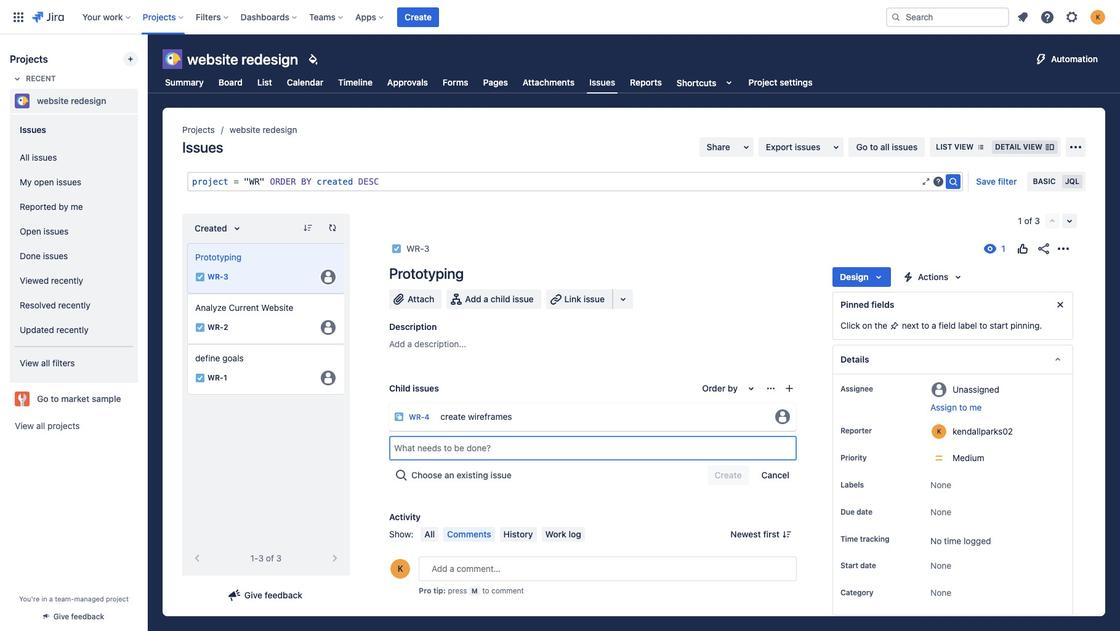 Task type: describe. For each thing, give the bounding box(es) containing it.
existing
[[457, 470, 488, 480]]

details element
[[832, 345, 1073, 374]]

to for next to a field label to start pinning.
[[921, 320, 929, 331]]

1 vertical spatial of
[[266, 553, 274, 563]]

timeline
[[338, 77, 372, 87]]

date for start date
[[860, 561, 876, 570]]

updated
[[20, 324, 54, 335]]

board link
[[216, 71, 245, 94]]

give for topmost give feedback button
[[244, 590, 262, 600]]

view for view all filters
[[20, 358, 39, 368]]

2 vertical spatial website
[[230, 124, 260, 135]]

2 horizontal spatial issues
[[589, 77, 615, 87]]

detail
[[995, 142, 1021, 151]]

export issues button
[[758, 137, 844, 157]]

set project background image
[[306, 52, 320, 67]]

0 horizontal spatial feedback
[[71, 612, 104, 621]]

viewed recently
[[20, 275, 83, 285]]

order by image
[[229, 221, 244, 236]]

create
[[405, 11, 432, 22]]

open
[[20, 226, 41, 236]]

add a description...
[[389, 339, 466, 349]]

prototyping inside task "element"
[[195, 252, 242, 262]]

market
[[61, 393, 89, 404]]

click
[[840, 320, 860, 331]]

child
[[491, 294, 510, 304]]

tracking
[[860, 534, 889, 544]]

project
[[748, 77, 777, 87]]

a down 'description'
[[407, 339, 412, 349]]

your profile and settings image
[[1090, 10, 1105, 24]]

a right in at the bottom left
[[49, 595, 53, 603]]

task element containing analyze current website
[[187, 294, 345, 344]]

press
[[448, 586, 467, 595]]

all issues link
[[15, 145, 133, 170]]

link
[[564, 294, 581, 304]]

attachments link
[[520, 71, 577, 94]]

your
[[82, 11, 101, 22]]

0 vertical spatial website redesign link
[[10, 89, 133, 113]]

done
[[20, 250, 41, 261]]

1 vertical spatial website
[[37, 95, 69, 106]]

wr-1
[[208, 373, 227, 383]]

import and bulk change issues image
[[1068, 140, 1083, 155]]

you're
[[19, 595, 40, 603]]

refresh image
[[328, 223, 337, 233]]

child issues
[[389, 383, 439, 393]]

created
[[317, 177, 353, 187]]

view all filters
[[20, 358, 75, 368]]

by for reported
[[59, 201, 68, 212]]

save filter button
[[969, 172, 1024, 191]]

actions button
[[896, 267, 971, 287]]

automation button
[[1029, 49, 1105, 69]]

the
[[875, 320, 887, 331]]

filters button
[[192, 7, 233, 27]]

pro tip: press m to comment
[[419, 586, 524, 595]]

share button
[[699, 137, 754, 157]]

attachments
[[523, 77, 575, 87]]

all for filters
[[41, 358, 50, 368]]

reported
[[20, 201, 56, 212]]

project settings link
[[746, 71, 815, 94]]

add to starred image
[[134, 392, 149, 406]]

export
[[766, 142, 793, 152]]

no
[[930, 536, 942, 546]]

create wireframes link
[[436, 405, 769, 429]]

basic
[[1033, 177, 1056, 186]]

work
[[103, 11, 123, 22]]

0 vertical spatial feedback
[[265, 590, 302, 600]]

timeline link
[[336, 71, 375, 94]]

issues for export issues
[[795, 142, 820, 152]]

view all projects
[[15, 421, 80, 431]]

time
[[840, 534, 858, 544]]

issues for all issues
[[32, 152, 57, 162]]

work
[[545, 529, 566, 539]]

hide message image
[[1053, 297, 1068, 312]]

give for leftmost give feedback button
[[53, 612, 69, 621]]

wireframes
[[468, 411, 512, 421]]

issues for child issues
[[413, 383, 439, 393]]

description...
[[414, 339, 466, 349]]

assign
[[930, 402, 957, 413]]

add for add a description...
[[389, 339, 405, 349]]

view for list view
[[954, 142, 974, 151]]

managed
[[74, 595, 104, 603]]

1-3 of 3
[[250, 553, 282, 563]]

wr-2
[[208, 323, 228, 332]]

apps
[[355, 11, 376, 22]]

activity
[[389, 512, 421, 522]]

order
[[270, 177, 296, 187]]

0 vertical spatial website
[[187, 50, 238, 68]]

Child issues field
[[390, 437, 796, 459]]

pinning.
[[1010, 320, 1042, 331]]

issue inside link issue button
[[584, 294, 605, 304]]

task image for prototyping
[[195, 272, 205, 282]]

automation
[[1051, 54, 1098, 64]]

a inside button
[[484, 294, 488, 304]]

me for assign to me
[[970, 402, 982, 413]]

issues for open issues
[[44, 226, 69, 236]]

summary
[[165, 77, 204, 87]]

settings image
[[1065, 10, 1079, 24]]

0 vertical spatial all
[[880, 142, 890, 152]]

issue for add a child issue
[[513, 294, 534, 304]]

created button
[[187, 219, 249, 238]]

all issues
[[20, 152, 57, 162]]

0 vertical spatial of
[[1024, 216, 1032, 226]]

my open issues link
[[15, 170, 133, 195]]

1 none from the top
[[930, 480, 951, 490]]

search image
[[891, 12, 901, 22]]

2 vertical spatial issues
[[182, 139, 223, 156]]

JQL query field
[[188, 173, 921, 190]]

save
[[976, 176, 996, 187]]

start
[[990, 320, 1008, 331]]

viewed
[[20, 275, 49, 285]]

list for list
[[257, 77, 272, 87]]

newest first
[[730, 529, 780, 539]]

group for 1 of 3
[[1045, 214, 1077, 228]]

next
[[902, 320, 919, 331]]

to for go to market sample
[[51, 393, 59, 404]]

editor image
[[921, 177, 931, 187]]

link web pages and more image
[[616, 292, 631, 307]]

analyze current website
[[195, 302, 293, 313]]

projects
[[47, 421, 80, 431]]

project inside the jql query field
[[192, 177, 228, 187]]

pinned
[[840, 299, 869, 310]]

create
[[441, 411, 466, 421]]

projects for projects link
[[182, 124, 215, 135]]

analyze
[[195, 302, 226, 313]]

order by button
[[695, 379, 764, 398]]

dashboards
[[241, 11, 289, 22]]

copy link to issue image
[[427, 243, 437, 253]]

appswitcher icon image
[[11, 10, 26, 24]]

shortcuts button
[[674, 71, 739, 94]]

attach
[[408, 294, 434, 304]]

no time logged
[[930, 536, 991, 546]]

reported by me link
[[15, 195, 133, 219]]

calendar link
[[284, 71, 326, 94]]

task element containing define goals
[[187, 344, 345, 395]]

share
[[707, 142, 730, 152]]

done issues link
[[15, 244, 133, 268]]

details
[[840, 354, 869, 365]]

vote options: no one has voted for this issue yet. image
[[1015, 241, 1030, 256]]

sample
[[92, 393, 121, 404]]

pinned fields
[[840, 299, 894, 310]]

3 inside issues list box
[[223, 272, 228, 282]]

wr- right issue type: sub-task image
[[409, 413, 425, 422]]

design button
[[832, 267, 891, 287]]

desc
[[358, 177, 379, 187]]

projects button
[[139, 7, 188, 27]]

newest
[[730, 529, 761, 539]]



Task type: vqa. For each thing, say whether or not it's contained in the screenshot.
Video Poster "image" at the top of page
no



Task type: locate. For each thing, give the bounding box(es) containing it.
0 vertical spatial date
[[857, 507, 872, 517]]

wr- for define goals
[[208, 373, 223, 383]]

issues down projects link
[[182, 139, 223, 156]]

0 horizontal spatial prototyping
[[195, 252, 242, 262]]

view right detail at the top right of page
[[1023, 142, 1042, 151]]

0 vertical spatial project
[[192, 177, 228, 187]]

m
[[472, 587, 478, 595]]

0 vertical spatial list
[[257, 77, 272, 87]]

comments button
[[443, 527, 495, 542]]

project
[[192, 177, 228, 187], [106, 595, 129, 603]]

me inside button
[[970, 402, 982, 413]]

syntax help image
[[934, 177, 944, 187]]

actions
[[918, 272, 948, 282]]

0 vertical spatial give feedback button
[[222, 586, 310, 605]]

2 none from the top
[[930, 507, 951, 517]]

1 vertical spatial project
[[106, 595, 129, 603]]

1 vertical spatial give
[[53, 612, 69, 621]]

task element containing prototyping
[[187, 243, 345, 294]]

1 vertical spatial view
[[15, 421, 34, 431]]

projects inside dropdown button
[[143, 11, 176, 22]]

feedback down 1-3 of 3
[[265, 590, 302, 600]]

wr-
[[406, 243, 424, 254], [208, 272, 223, 282], [208, 323, 223, 332], [208, 373, 223, 383], [409, 413, 425, 422]]

recently down done issues link
[[51, 275, 83, 285]]

Search field
[[886, 7, 1009, 27]]

add inside button
[[465, 294, 481, 304]]

projects down the summary link
[[182, 124, 215, 135]]

0 horizontal spatial project
[[106, 595, 129, 603]]

banner containing your work
[[0, 0, 1120, 34]]

1 horizontal spatial by
[[728, 383, 738, 393]]

time tracking pin to top. only you can see pinned fields. image
[[892, 534, 902, 544]]

recently down viewed recently link
[[58, 300, 90, 310]]

list
[[257, 77, 272, 87], [936, 142, 952, 151]]

view
[[954, 142, 974, 151], [1023, 142, 1042, 151]]

0 horizontal spatial website redesign link
[[10, 89, 133, 113]]

1 vertical spatial task image
[[195, 323, 205, 333]]

1 horizontal spatial give
[[244, 590, 262, 600]]

issues up all issues
[[20, 124, 46, 135]]

all
[[20, 152, 30, 162], [425, 529, 435, 539]]

0 horizontal spatial all
[[20, 152, 30, 162]]

issue right child
[[513, 294, 534, 304]]

2 vertical spatial redesign
[[263, 124, 297, 135]]

task element
[[187, 243, 345, 294], [187, 294, 345, 344], [187, 344, 345, 395]]

your work
[[82, 11, 123, 22]]

start date
[[840, 561, 876, 570]]

1 inside issues list box
[[223, 373, 227, 383]]

all button
[[421, 527, 439, 542]]

add down 'description'
[[389, 339, 405, 349]]

0 vertical spatial 1
[[1018, 216, 1022, 226]]

go to market sample
[[37, 393, 121, 404]]

1 vertical spatial issues
[[20, 124, 46, 135]]

to for assign to me
[[959, 402, 967, 413]]

1 horizontal spatial add
[[465, 294, 481, 304]]

issue for choose an existing issue
[[490, 470, 512, 480]]

sort descending image
[[303, 223, 313, 233]]

open issues link
[[15, 219, 133, 244]]

time tracking
[[840, 534, 889, 544]]

list up 'syntax help' image
[[936, 142, 952, 151]]

go for go to market sample
[[37, 393, 48, 404]]

give feedback button
[[222, 586, 310, 605], [36, 607, 112, 627]]

a left field
[[932, 320, 936, 331]]

0 vertical spatial by
[[59, 201, 68, 212]]

website redesign down recent on the top
[[37, 95, 106, 106]]

list for list view
[[936, 142, 952, 151]]

on
[[862, 320, 872, 331]]

task image for define goals
[[195, 373, 205, 383]]

medium
[[953, 453, 984, 463]]

give feedback down 'you're in a team-managed project'
[[53, 612, 104, 621]]

3 task image from the top
[[195, 373, 205, 383]]

0 vertical spatial give
[[244, 590, 262, 600]]

1 vertical spatial website redesign
[[37, 95, 106, 106]]

collapse recent projects image
[[10, 71, 25, 86]]

task image for analyze current website
[[195, 323, 205, 333]]

1 vertical spatial prototyping
[[389, 265, 464, 282]]

issue type: sub-task image
[[394, 412, 404, 422]]

task image
[[195, 272, 205, 282], [195, 323, 205, 333], [195, 373, 205, 383]]

all inside group
[[41, 358, 50, 368]]

go up view all projects in the left of the page
[[37, 393, 48, 404]]

1 down define goals
[[223, 373, 227, 383]]

1 vertical spatial all
[[41, 358, 50, 368]]

feedback down managed
[[71, 612, 104, 621]]

1 vertical spatial feedback
[[71, 612, 104, 621]]

teams button
[[305, 7, 348, 27]]

wr- up analyze at the left top of page
[[208, 272, 223, 282]]

give feedback for leftmost give feedback button
[[53, 612, 104, 621]]

labels pin to top. only you can see pinned fields. image
[[866, 480, 876, 490]]

detail view
[[995, 142, 1042, 151]]

tab list
[[155, 71, 822, 94]]

website up board
[[187, 50, 238, 68]]

1 horizontal spatial go
[[856, 142, 868, 152]]

projects for projects dropdown button
[[143, 11, 176, 22]]

website right projects link
[[230, 124, 260, 135]]

issue inside add a child issue button
[[513, 294, 534, 304]]

settings
[[780, 77, 813, 87]]

issues inside open issues link
[[44, 226, 69, 236]]

1 horizontal spatial prototyping
[[389, 265, 464, 282]]

project left =
[[192, 177, 228, 187]]

1 view from the left
[[954, 142, 974, 151]]

recently inside viewed recently link
[[51, 275, 83, 285]]

updated recently
[[20, 324, 88, 335]]

go right export issues popup button
[[856, 142, 868, 152]]

2 horizontal spatial issue
[[584, 294, 605, 304]]

menu bar
[[418, 527, 587, 542]]

wr-3 right task icon
[[406, 243, 429, 254]]

3 none from the top
[[930, 561, 951, 571]]

to
[[870, 142, 878, 152], [921, 320, 929, 331], [979, 320, 987, 331], [51, 393, 59, 404], [959, 402, 967, 413], [482, 586, 489, 595]]

assignee pin to top. only you can see pinned fields. image
[[876, 384, 885, 394]]

give feedback button down 'you're in a team-managed project'
[[36, 607, 112, 627]]

group for issues
[[15, 142, 133, 346]]

field
[[939, 320, 956, 331]]

create wireframes
[[441, 411, 512, 421]]

save filter
[[976, 176, 1017, 187]]

1 vertical spatial give feedback
[[53, 612, 104, 621]]

assign to me button
[[930, 401, 1060, 414]]

1 vertical spatial all
[[425, 529, 435, 539]]

reporter pin to top. only you can see pinned fields. image
[[874, 426, 884, 436]]

order
[[702, 383, 726, 393]]

task image left wr-2 at the bottom of page
[[195, 323, 205, 333]]

wr-3
[[406, 243, 429, 254], [208, 272, 228, 282]]

first
[[763, 529, 780, 539]]

0 horizontal spatial give feedback
[[53, 612, 104, 621]]

2 view from the left
[[1023, 142, 1042, 151]]

pages link
[[481, 71, 510, 94]]

issue right existing
[[490, 470, 512, 480]]

recently inside updated recently link
[[56, 324, 88, 335]]

website redesign link down recent on the top
[[10, 89, 133, 113]]

give feedback button down 1-3 of 3
[[222, 586, 310, 605]]

me
[[71, 201, 83, 212], [970, 402, 982, 413]]

0 vertical spatial recently
[[51, 275, 83, 285]]

view for detail view
[[1023, 142, 1042, 151]]

design
[[840, 272, 869, 282]]

1 vertical spatial recently
[[58, 300, 90, 310]]

1 vertical spatial 1
[[223, 373, 227, 383]]

issues
[[795, 142, 820, 152], [892, 142, 918, 152], [32, 152, 57, 162], [56, 176, 81, 187], [44, 226, 69, 236], [43, 250, 68, 261], [413, 383, 439, 393]]

0 horizontal spatial issues
[[20, 124, 46, 135]]

redesign left add to starred image
[[71, 95, 106, 106]]

forms link
[[440, 71, 471, 94]]

create child image
[[784, 384, 794, 393]]

all for all
[[425, 529, 435, 539]]

give feedback for topmost give feedback button
[[244, 590, 302, 600]]

click on the
[[840, 320, 890, 331]]

goals
[[222, 353, 244, 363]]

issues down the reported by me
[[44, 226, 69, 236]]

date left due date pin to top. only you can see pinned fields. "image"
[[857, 507, 872, 517]]

unassigned
[[953, 384, 999, 394]]

wr- down define goals
[[208, 373, 223, 383]]

give down team-
[[53, 612, 69, 621]]

1 vertical spatial website redesign link
[[230, 123, 297, 137]]

0 vertical spatial projects
[[143, 11, 176, 22]]

all for all issues
[[20, 152, 30, 162]]

1-
[[250, 553, 258, 563]]

1 vertical spatial wr-3
[[208, 272, 228, 282]]

issues inside my open issues 'link'
[[56, 176, 81, 187]]

0 vertical spatial redesign
[[241, 50, 298, 68]]

1 horizontal spatial of
[[1024, 216, 1032, 226]]

1 horizontal spatial project
[[192, 177, 228, 187]]

jira image
[[32, 10, 64, 24], [32, 10, 64, 24]]

wr- down analyze at the left top of page
[[208, 323, 223, 332]]

teams
[[309, 11, 336, 22]]

2 task image from the top
[[195, 323, 205, 333]]

0 horizontal spatial give
[[53, 612, 69, 621]]

1 vertical spatial redesign
[[71, 95, 106, 106]]

group containing issues
[[15, 113, 133, 383]]

0 vertical spatial wr-3
[[406, 243, 429, 254]]

project right managed
[[106, 595, 129, 603]]

0 horizontal spatial me
[[71, 201, 83, 212]]

wr- for analyze current website
[[208, 323, 223, 332]]

recently down "resolved recently" link
[[56, 324, 88, 335]]

view up search icon
[[954, 142, 974, 151]]

1 horizontal spatial feedback
[[265, 590, 302, 600]]

0 vertical spatial add
[[465, 294, 481, 304]]

actions image
[[1056, 241, 1071, 256]]

tab list containing issues
[[155, 71, 822, 94]]

0 vertical spatial task image
[[195, 272, 205, 282]]

a left child
[[484, 294, 488, 304]]

issues right child
[[413, 383, 439, 393]]

list right board
[[257, 77, 272, 87]]

issues inside go to all issues link
[[892, 142, 918, 152]]

1 horizontal spatial list
[[936, 142, 952, 151]]

me for reported by me
[[71, 201, 83, 212]]

all right show:
[[425, 529, 435, 539]]

comments
[[447, 529, 491, 539]]

1 vertical spatial me
[[970, 402, 982, 413]]

pro
[[419, 586, 431, 595]]

0 vertical spatial website redesign
[[187, 50, 298, 68]]

by for order
[[728, 383, 738, 393]]

cancel
[[761, 470, 789, 480]]

fields
[[871, 299, 894, 310]]

redesign up the list link
[[241, 50, 298, 68]]

view all projects link
[[10, 415, 138, 437]]

website down recent on the top
[[37, 95, 69, 106]]

resolved recently link
[[15, 293, 133, 318]]

open issues
[[20, 226, 69, 236]]

to for go to all issues
[[870, 142, 878, 152]]

view down updated
[[20, 358, 39, 368]]

by right the reported
[[59, 201, 68, 212]]

=
[[234, 177, 239, 187]]

website
[[261, 302, 293, 313]]

recently inside "resolved recently" link
[[58, 300, 90, 310]]

attach button
[[389, 289, 442, 309]]

notifications image
[[1015, 10, 1030, 24]]

issues down all issues link
[[56, 176, 81, 187]]

project settings
[[748, 77, 813, 87]]

priority
[[840, 453, 867, 462]]

assign to me
[[930, 402, 982, 413]]

wr- left copy link to issue image
[[406, 243, 424, 254]]

1 vertical spatial projects
[[10, 54, 48, 65]]

2 vertical spatial task image
[[195, 373, 205, 383]]

1 horizontal spatial website redesign link
[[230, 123, 297, 137]]

group containing all issues
[[15, 142, 133, 346]]

by inside reported by me link
[[59, 201, 68, 212]]

project = "wr" order by created desc
[[192, 177, 379, 187]]

1 horizontal spatial view
[[1023, 142, 1042, 151]]

0 horizontal spatial give feedback button
[[36, 607, 112, 627]]

1 horizontal spatial 1
[[1018, 216, 1022, 226]]

issues list box
[[187, 243, 345, 395]]

4 none from the top
[[930, 588, 951, 598]]

of right 1- at the left bottom of the page
[[266, 553, 274, 563]]

1 horizontal spatial give feedback button
[[222, 586, 310, 605]]

issue right link
[[584, 294, 605, 304]]

1 of 3
[[1018, 216, 1040, 226]]

banner
[[0, 0, 1120, 34]]

issues left reports
[[589, 77, 615, 87]]

task image up analyze at the left top of page
[[195, 272, 205, 282]]

recently for resolved recently
[[58, 300, 90, 310]]

all inside button
[[425, 529, 435, 539]]

wr- for prototyping
[[208, 272, 223, 282]]

recently for viewed recently
[[51, 275, 83, 285]]

0 horizontal spatial projects
[[10, 54, 48, 65]]

issue inside choose an existing issue button
[[490, 470, 512, 480]]

issue actions image
[[766, 384, 776, 393]]

menu bar containing all
[[418, 527, 587, 542]]

0 vertical spatial issues
[[589, 77, 615, 87]]

give feedback down 1-3 of 3
[[244, 590, 302, 600]]

0 vertical spatial give feedback
[[244, 590, 302, 600]]

1 horizontal spatial all
[[425, 529, 435, 539]]

add left child
[[465, 294, 481, 304]]

2 horizontal spatial projects
[[182, 124, 215, 135]]

0 vertical spatial go
[[856, 142, 868, 152]]

issues for done issues
[[43, 250, 68, 261]]

me down unassigned
[[970, 402, 982, 413]]

Add a comment… field
[[419, 557, 797, 581]]

add to starred image
[[134, 94, 149, 108]]

wr-3 inside task "element"
[[208, 272, 228, 282]]

0 vertical spatial all
[[20, 152, 30, 162]]

0 horizontal spatial wr-3
[[208, 272, 228, 282]]

0 horizontal spatial view
[[954, 142, 974, 151]]

0 vertical spatial me
[[71, 201, 83, 212]]

me down my open issues 'link'
[[71, 201, 83, 212]]

group
[[15, 113, 133, 383], [15, 142, 133, 346], [1045, 214, 1077, 228]]

sidebar navigation image
[[134, 49, 161, 74]]

3 task element from the top
[[187, 344, 345, 395]]

due date pin to top. only you can see pinned fields. image
[[875, 507, 885, 517]]

1 horizontal spatial wr-3
[[406, 243, 429, 254]]

prototyping
[[195, 252, 242, 262], [389, 265, 464, 282]]

website redesign down the list link
[[230, 124, 297, 135]]

wr-4
[[409, 413, 429, 422]]

1 vertical spatial date
[[860, 561, 876, 570]]

0 horizontal spatial go
[[37, 393, 48, 404]]

2 task element from the top
[[187, 294, 345, 344]]

2 vertical spatial projects
[[182, 124, 215, 135]]

all up my
[[20, 152, 30, 162]]

1 horizontal spatial me
[[970, 402, 982, 413]]

due
[[840, 507, 855, 517]]

1 task element from the top
[[187, 243, 345, 294]]

create project image
[[126, 54, 135, 64]]

0 horizontal spatial by
[[59, 201, 68, 212]]

view for view all projects
[[15, 421, 34, 431]]

automation image
[[1034, 52, 1049, 67]]

1 vertical spatial go
[[37, 393, 48, 404]]

2 vertical spatial recently
[[56, 324, 88, 335]]

issues inside export issues popup button
[[795, 142, 820, 152]]

1 vertical spatial by
[[728, 383, 738, 393]]

reported by me
[[20, 201, 83, 212]]

3
[[1035, 216, 1040, 226], [424, 243, 429, 254], [223, 272, 228, 282], [258, 553, 264, 563], [276, 553, 282, 563]]

1 vertical spatial list
[[936, 142, 952, 151]]

add for add a child issue
[[465, 294, 481, 304]]

issues up the viewed recently
[[43, 250, 68, 261]]

all for projects
[[36, 421, 45, 431]]

website redesign up board
[[187, 50, 298, 68]]

give down 1- at the left bottom of the page
[[244, 590, 262, 600]]

issues up open on the left
[[32, 152, 57, 162]]

1 vertical spatial add
[[389, 339, 405, 349]]

0 vertical spatial view
[[20, 358, 39, 368]]

link issue
[[564, 294, 605, 304]]

by inside order by "dropdown button"
[[728, 383, 738, 393]]

1 task image from the top
[[195, 272, 205, 282]]

log
[[569, 529, 581, 539]]

search image
[[946, 174, 961, 189]]

0 horizontal spatial list
[[257, 77, 272, 87]]

task image left wr-1
[[195, 373, 205, 383]]

4
[[425, 413, 429, 422]]

2 vertical spatial all
[[36, 421, 45, 431]]

projects up recent on the top
[[10, 54, 48, 65]]

projects right the 'work'
[[143, 11, 176, 22]]

0 horizontal spatial issue
[[490, 470, 512, 480]]

prototyping down created dropdown button
[[195, 252, 242, 262]]

you're in a team-managed project
[[19, 595, 129, 603]]

updated recently link
[[15, 318, 133, 342]]

by right order
[[728, 383, 738, 393]]

prototyping down copy link to issue image
[[389, 265, 464, 282]]

2 vertical spatial website redesign
[[230, 124, 297, 135]]

issues right 'export'
[[795, 142, 820, 152]]

1 up 'vote options: no one has voted for this issue yet.' icon
[[1018, 216, 1022, 226]]

define
[[195, 353, 220, 363]]

more information about this user image
[[932, 424, 946, 439]]

0 horizontal spatial 1
[[223, 373, 227, 383]]

in
[[42, 595, 47, 603]]

all
[[880, 142, 890, 152], [41, 358, 50, 368], [36, 421, 45, 431]]

work log
[[545, 529, 581, 539]]

redesign down the list link
[[263, 124, 297, 135]]

viewed recently link
[[15, 268, 133, 293]]

1 horizontal spatial give feedback
[[244, 590, 302, 600]]

1 horizontal spatial projects
[[143, 11, 176, 22]]

filters
[[52, 358, 75, 368]]

date for due date
[[857, 507, 872, 517]]

go for go to all issues
[[856, 142, 868, 152]]

view left projects
[[15, 421, 34, 431]]

1 horizontal spatial issues
[[182, 139, 223, 156]]

help image
[[1040, 10, 1055, 24]]

task image
[[392, 244, 401, 254]]

wr-3 up analyze at the left top of page
[[208, 272, 228, 282]]

primary element
[[7, 0, 876, 34]]

0 vertical spatial prototyping
[[195, 252, 242, 262]]

calendar
[[287, 77, 323, 87]]

issues inside all issues link
[[32, 152, 57, 162]]

of up 'vote options: no one has voted for this issue yet.' icon
[[1024, 216, 1032, 226]]

date right start
[[860, 561, 876, 570]]

issues inside done issues link
[[43, 250, 68, 261]]

2
[[223, 323, 228, 332]]

0 horizontal spatial add
[[389, 339, 405, 349]]

to inside button
[[959, 402, 967, 413]]

all inside group
[[20, 152, 30, 162]]

list view
[[936, 142, 974, 151]]

issues left list view at the right of page
[[892, 142, 918, 152]]

recently for updated recently
[[56, 324, 88, 335]]

website redesign link down the list link
[[230, 123, 297, 137]]



